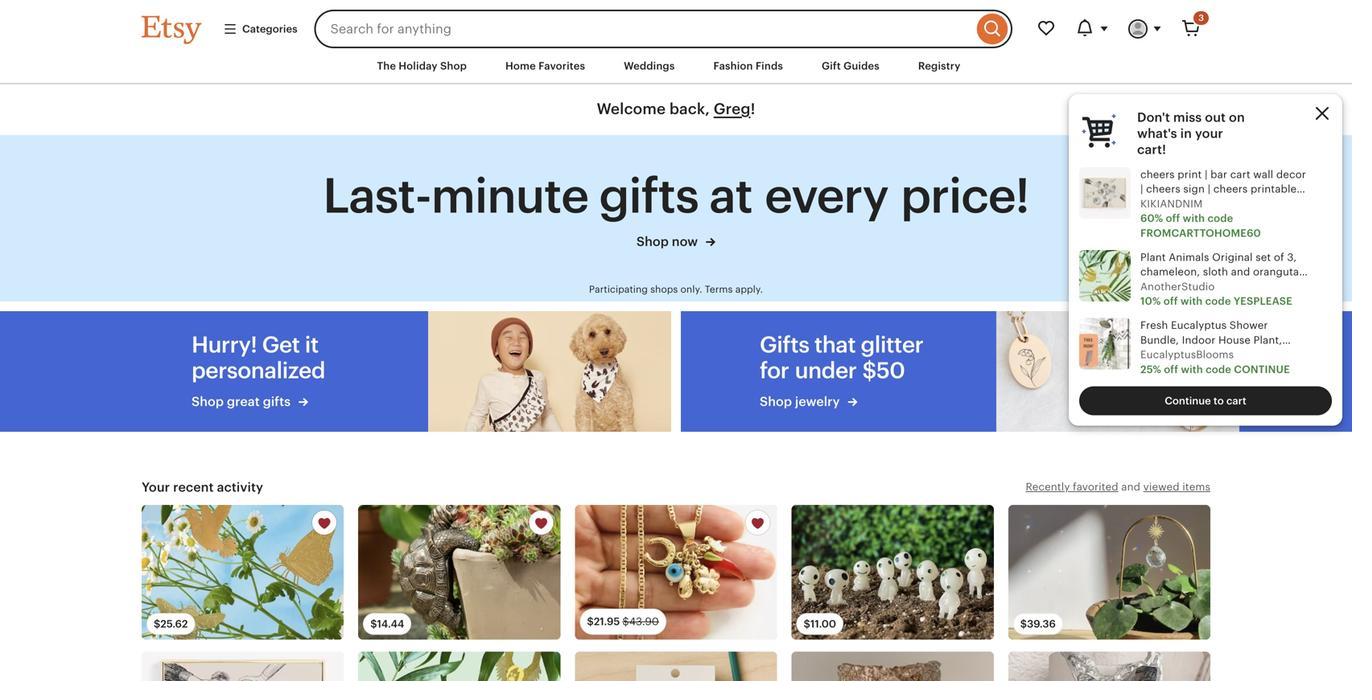 Task type: locate. For each thing, give the bounding box(es) containing it.
0 vertical spatial off
[[1166, 213, 1181, 225]]

terms apply.
[[705, 284, 763, 295]]

bar right print
[[1211, 169, 1228, 181]]

1 vertical spatial with
[[1181, 295, 1203, 308]]

off right 25%
[[1164, 364, 1179, 376]]

registry
[[919, 60, 961, 72]]

gift
[[822, 60, 841, 72]]

with inside kikiandnim 60% off with code fromcarttohome60
[[1183, 213, 1205, 225]]

shop inside the holiday shop link
[[440, 60, 467, 72]]

animals
[[1169, 252, 1210, 264]]

1 horizontal spatial bar
[[1187, 198, 1203, 210]]

10%
[[1141, 295, 1161, 308]]

1 horizontal spatial art
[[1184, 213, 1198, 225]]

rose quartz planter image
[[792, 652, 994, 682]]

14.44
[[377, 619, 404, 631]]

0 horizontal spatial gifts
[[263, 395, 291, 409]]

last-
[[323, 169, 431, 223]]

eucalyptusblooms
[[1141, 349, 1234, 361]]

don't miss out on what's in your cart!
[[1138, 110, 1245, 157]]

bar down sign on the top right of the page
[[1187, 198, 1203, 210]]

wall up 60%
[[1141, 198, 1161, 210]]

1 horizontal spatial and
[[1232, 266, 1251, 278]]

off
[[1166, 213, 1181, 225], [1164, 295, 1178, 308], [1164, 364, 1179, 376]]

with down eucalyptusblooms
[[1181, 364, 1204, 376]]

with inside the anotherstudio 10% off with code yesplease
[[1181, 295, 1203, 308]]

cart down kikiandnim
[[1161, 213, 1181, 225]]

shop inside shop now link
[[637, 235, 669, 249]]

gifts up shop now
[[599, 169, 699, 223]]

2 vertical spatial with
[[1181, 364, 1204, 376]]

don't
[[1138, 110, 1171, 125]]

1 vertical spatial off
[[1164, 295, 1178, 308]]

anotherstudio
[[1141, 281, 1215, 293]]

viewed
[[1144, 482, 1180, 494]]

| right sign on the top right of the page
[[1208, 183, 1211, 195]]

21.95
[[594, 616, 620, 628]]

shop for gifts that glitter for under $50
[[760, 395, 792, 409]]

code
[[1208, 213, 1234, 225], [1206, 295, 1232, 308], [1206, 364, 1232, 376]]

0 horizontal spatial art
[[1164, 198, 1178, 210]]

$ 14.44
[[371, 619, 404, 631]]

eucalyptusblooms 25% off with code continue
[[1141, 349, 1291, 376]]

items
[[1183, 482, 1211, 494]]

gifts right great
[[263, 395, 291, 409]]

off down cute
[[1164, 295, 1178, 308]]

| right print
[[1205, 169, 1208, 181]]

code up to on the bottom of page
[[1206, 364, 1232, 376]]

off for 25%
[[1164, 364, 1179, 376]]

0 vertical spatial gifts
[[599, 169, 699, 223]]

shop inside shop great gifts link
[[192, 395, 224, 409]]

menu bar
[[113, 48, 1240, 85]]

and
[[1232, 266, 1251, 278], [1122, 482, 1141, 494]]

1 vertical spatial bar
[[1187, 198, 1203, 210]]

anotherstudio 10% off with code yesplease
[[1141, 281, 1293, 308]]

miss
[[1174, 110, 1202, 125]]

original
[[1213, 252, 1253, 264]]

2 vertical spatial bar
[[1141, 213, 1158, 225]]

yesplease
[[1234, 295, 1293, 308]]

greg
[[714, 100, 751, 118]]

| up fromcarttohome60
[[1201, 213, 1204, 225]]

1 vertical spatial code
[[1206, 295, 1232, 308]]

shop inside shop jewelry link
[[760, 395, 792, 409]]

print
[[1178, 169, 1202, 181]]

3,
[[1288, 252, 1297, 264]]

with for cute
[[1181, 295, 1203, 308]]

11.00
[[811, 619, 837, 631]]

cheers
[[1141, 169, 1175, 181], [1147, 183, 1181, 195], [1214, 183, 1248, 195]]

with up fromcarttohome60
[[1183, 213, 1205, 225]]

1 vertical spatial wall
[[1141, 198, 1161, 210]]

cart right to on the bottom of page
[[1227, 395, 1247, 407]]

1 vertical spatial and
[[1122, 482, 1141, 494]]

the holiday shop
[[377, 60, 467, 72]]

for under $50
[[760, 358, 905, 384]]

participating shops only. terms apply.
[[589, 284, 763, 295]]

shop left jewelry
[[760, 395, 792, 409]]

0 vertical spatial and
[[1232, 266, 1251, 278]]

plant
[[1190, 281, 1216, 293]]

wall up printable
[[1254, 169, 1274, 181]]

with inside eucalyptusblooms 25% off with code continue
[[1181, 364, 1204, 376]]

3
[[1199, 13, 1205, 23]]

at every price!
[[710, 169, 1030, 223]]

code for anotherstudio
[[1206, 295, 1232, 308]]

0 vertical spatial wall
[[1254, 169, 1274, 181]]

off inside the anotherstudio 10% off with code yesplease
[[1164, 295, 1178, 308]]

trio,
[[1141, 281, 1161, 293]]

greg link
[[714, 100, 751, 118]]

0 horizontal spatial bar
[[1141, 213, 1158, 225]]

$
[[587, 616, 594, 628], [623, 616, 629, 628], [154, 619, 160, 631], [371, 619, 377, 631], [804, 619, 811, 631], [1021, 619, 1027, 631]]

your
[[1196, 126, 1224, 141]]

$ for $ 11.00
[[804, 619, 811, 631]]

2 vertical spatial code
[[1206, 364, 1232, 376]]

code up fromcarttohome60
[[1208, 213, 1234, 225]]

shop right the holiday
[[440, 60, 467, 72]]

plant animals pollinators set of 3, butterfly, bumblebee and hummingbird cute plant decor image
[[142, 505, 344, 640]]

| up 60%
[[1141, 183, 1144, 195]]

off inside eucalyptusblooms 25% off with code continue
[[1164, 364, 1179, 376]]

1 horizontal spatial wall
[[1254, 169, 1274, 181]]

kikiandnim
[[1141, 198, 1203, 210]]

shop left the now
[[637, 235, 669, 249]]

tortoise, pot buddy, pot hanger, bronze, coloured tortoise, gift boxed, tortoise ornament, garden and home, plant pot hanging, plant pot image
[[358, 505, 561, 640]]

home
[[506, 60, 536, 72]]

shop now link
[[323, 232, 1030, 251]]

holiday
[[399, 60, 438, 72]]

off inside kikiandnim 60% off with code fromcarttohome60
[[1166, 213, 1181, 225]]

fashion finds
[[714, 60, 783, 72]]

$ for $ 14.44
[[371, 619, 377, 631]]

participating
[[589, 284, 648, 295]]

shop left great
[[192, 395, 224, 409]]

code inside kikiandnim 60% off with code fromcarttohome60
[[1208, 213, 1234, 225]]

fromcarttohome60
[[1141, 227, 1262, 239]]

continue to cart button
[[1080, 387, 1333, 416]]

out
[[1206, 110, 1226, 125]]

digital
[[1206, 213, 1239, 225]]

0 vertical spatial art
[[1164, 198, 1178, 210]]

cart up digital
[[1206, 198, 1227, 210]]

back,
[[670, 100, 710, 118]]

off for 60%
[[1166, 213, 1181, 225]]

off down kikiandnim
[[1166, 213, 1181, 225]]

| down print
[[1181, 198, 1184, 210]]

accessories
[[1229, 198, 1289, 210]]

25.62
[[160, 619, 188, 631]]

weddings link
[[612, 52, 687, 81]]

continue
[[1165, 395, 1212, 407]]

and inside plant animals original set of 3, chameleon, sloth and orangutan trio, cute plant gift
[[1232, 266, 1251, 278]]

recently favorited and viewed items
[[1026, 482, 1211, 494]]

2 vertical spatial off
[[1164, 364, 1179, 376]]

fashion
[[714, 60, 753, 72]]

$ 21.95 $ 43.90
[[587, 616, 659, 628]]

0 vertical spatial code
[[1208, 213, 1234, 225]]

code inside eucalyptusblooms 25% off with code continue
[[1206, 364, 1232, 376]]

gifts that glitter for under $50
[[760, 332, 924, 384]]

25%
[[1141, 364, 1162, 376]]

shop for last-minute gifts at every price!
[[637, 235, 669, 249]]

bar
[[1211, 169, 1228, 181], [1187, 198, 1203, 210], [1141, 213, 1158, 225]]

0 horizontal spatial and
[[1122, 482, 1141, 494]]

off for 10%
[[1164, 295, 1178, 308]]

18k gold filled charm evil eye, elephant, clover necklace for good luck/18k gold filled cadena de buena suerte - p107 image
[[575, 505, 777, 640]]

$ for $ 25.62
[[154, 619, 160, 631]]

and down original
[[1232, 266, 1251, 278]]

weddings
[[624, 60, 675, 72]]

guides
[[844, 60, 880, 72]]

bar down kikiandnim
[[1141, 213, 1158, 225]]

shop
[[440, 60, 467, 72], [637, 235, 669, 249], [192, 395, 224, 409], [760, 395, 792, 409]]

gifts for minute
[[599, 169, 699, 223]]

1 vertical spatial art
[[1184, 213, 1198, 225]]

wall
[[1254, 169, 1274, 181], [1141, 198, 1161, 210]]

cart
[[1231, 169, 1251, 181], [1206, 198, 1227, 210], [1161, 213, 1181, 225], [1227, 395, 1247, 407]]

1 horizontal spatial gifts
[[599, 169, 699, 223]]

code down gift
[[1206, 295, 1232, 308]]

shops
[[651, 284, 678, 295]]

code inside the anotherstudio 10% off with code yesplease
[[1206, 295, 1232, 308]]

categories button
[[211, 14, 310, 44]]

0 vertical spatial with
[[1183, 213, 1205, 225]]

with down plant
[[1181, 295, 1203, 308]]

cheers up kikiandnim
[[1147, 183, 1181, 195]]

art
[[1164, 198, 1178, 210], [1184, 213, 1198, 225]]

1 vertical spatial gifts
[[263, 395, 291, 409]]

and left viewed
[[1122, 482, 1141, 494]]

registry link
[[907, 52, 973, 81]]

None search field
[[314, 10, 1013, 48]]

2 horizontal spatial bar
[[1211, 169, 1228, 181]]



Task type: vqa. For each thing, say whether or not it's contained in the screenshot.
the bottom the from
no



Task type: describe. For each thing, give the bounding box(es) containing it.
0 horizontal spatial wall
[[1141, 198, 1161, 210]]

cart up accessories
[[1231, 169, 1251, 181]]

$ 11.00
[[804, 619, 837, 631]]

the
[[377, 60, 396, 72]]

categories banner
[[113, 0, 1240, 48]]

categories
[[242, 23, 298, 35]]

what's
[[1138, 126, 1178, 141]]

viewed items link
[[1144, 482, 1211, 494]]

cheers print | bar cart wall decor | cheers sign | cheers printable wall art | bar cart accessories | bar cart art | digital download
[[1141, 169, 1307, 225]]

plant animals original set of 3, chameleon, sloth and orangutan trio, cute plant gift
[[1141, 252, 1306, 293]]

plant animals original set of 3, chameleon, sloth and orangutan trio, cute plant gift image
[[358, 652, 561, 682]]

cart inside button
[[1227, 395, 1247, 407]]

sign
[[1184, 183, 1205, 195]]

| down printable
[[1292, 198, 1295, 210]]

gifts for great
[[263, 395, 291, 409]]

home favorites
[[506, 60, 585, 72]]

recently favorited link
[[1026, 482, 1119, 494]]

plant friends bundles | terrarium figurines | cute glow in the dark plant accessory | plant and terrarium decoration image
[[792, 505, 994, 640]]

39.36
[[1027, 619, 1056, 631]]

Search for anything text field
[[314, 10, 973, 48]]

printable
[[1251, 183, 1297, 195]]

$ 39.36
[[1021, 619, 1056, 631]]

of
[[1274, 252, 1285, 264]]

in
[[1181, 126, 1192, 141]]

recent
[[173, 481, 214, 495]]

cute
[[1164, 281, 1187, 293]]

only.
[[681, 284, 703, 295]]

hurry! get it personalized
[[192, 332, 325, 384]]

jewelry
[[795, 395, 840, 409]]

to
[[1214, 395, 1224, 407]]

home favorites link
[[494, 52, 598, 81]]

welcome
[[597, 100, 666, 118]]

four stainless steel oval plate necklaces shown in gold featuring personalized birth flowers and one with a custom name written in a cursive font. image
[[997, 311, 1240, 432]]

3 link
[[1172, 10, 1211, 48]]

gift
[[1219, 281, 1236, 293]]

a young boy shown wearing an alphabet printed fanny pack next to his dog wearing a neck bandana featuring the matching design. image
[[428, 311, 671, 432]]

$ for $ 39.36
[[1021, 619, 1027, 631]]

0 vertical spatial bar
[[1211, 169, 1228, 181]]

sloth
[[1204, 266, 1229, 278]]

with for cheers
[[1183, 213, 1205, 225]]

plant
[[1141, 252, 1166, 264]]

decor
[[1277, 169, 1307, 181]]

your
[[142, 481, 170, 495]]

shop great gifts link
[[192, 393, 364, 411]]

smokey quartz planter image
[[1009, 652, 1211, 682]]

pilea star planting suncatcher in hand-hammered brass and glass crystal • boho decoration • celestial accessory for plant image
[[1009, 505, 1211, 640]]

gift guides
[[822, 60, 880, 72]]

set
[[1256, 252, 1272, 264]]

cart!
[[1138, 143, 1167, 157]]

that
[[815, 332, 856, 358]]

shop for hurry! get it personalized
[[192, 395, 224, 409]]

code for eucalyptusblooms
[[1206, 364, 1232, 376]]

43.90
[[629, 616, 659, 628]]

your recent activity
[[142, 481, 263, 495]]

!
[[751, 100, 756, 118]]

great
[[227, 395, 260, 409]]

get
[[262, 332, 300, 358]]

none search field inside categories banner
[[314, 10, 1013, 48]]

activity
[[217, 481, 263, 495]]

favorites
[[539, 60, 585, 72]]

hurry!
[[192, 332, 257, 358]]

chameleon,
[[1141, 266, 1201, 278]]

kikiandnim 60% off with code fromcarttohome60
[[1141, 198, 1262, 239]]

last-minute gifts at every price!
[[323, 169, 1030, 223]]

gift guides link
[[810, 52, 892, 81]]

shop great gifts
[[192, 395, 294, 409]]

$ for $ 21.95 $ 43.90
[[587, 616, 594, 628]]

the holiday shop link
[[365, 52, 479, 81]]

menu bar containing the holiday shop
[[113, 48, 1240, 85]]

download
[[1241, 213, 1292, 225]]

continue to cart link
[[1080, 387, 1333, 416]]

glitter
[[861, 332, 924, 358]]

$ 25.62
[[154, 619, 188, 631]]

gifts
[[760, 332, 810, 358]]

cheers up digital
[[1214, 183, 1248, 195]]

cheers down cart!
[[1141, 169, 1175, 181]]

60%
[[1141, 213, 1164, 225]]

code for kikiandnim
[[1208, 213, 1234, 225]]

shop jewelry link
[[760, 393, 932, 411]]

fashion finds link
[[702, 52, 795, 81]]

favorited
[[1073, 482, 1119, 494]]

shop jewelry
[[760, 395, 843, 409]]

it
[[305, 332, 319, 358]]

welcome back, greg !
[[597, 100, 756, 118]]

now
[[672, 235, 698, 249]]



